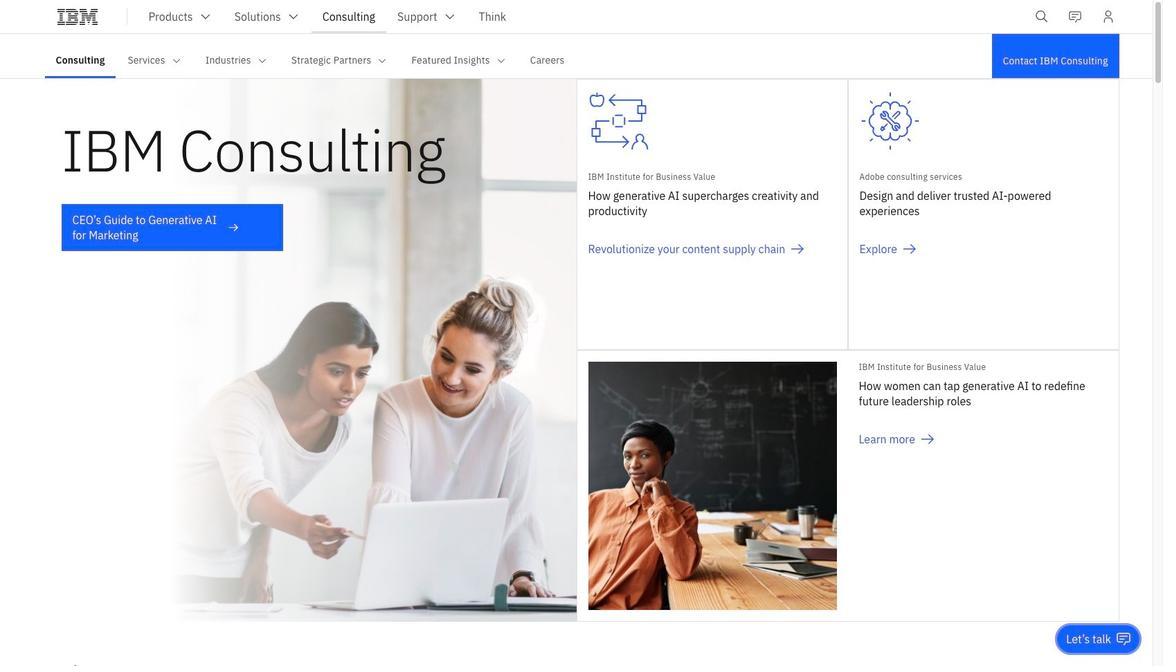Task type: locate. For each thing, give the bounding box(es) containing it.
let's talk element
[[1067, 632, 1112, 648]]



Task type: vqa. For each thing, say whether or not it's contained in the screenshot.
the Your privacy choices element
no



